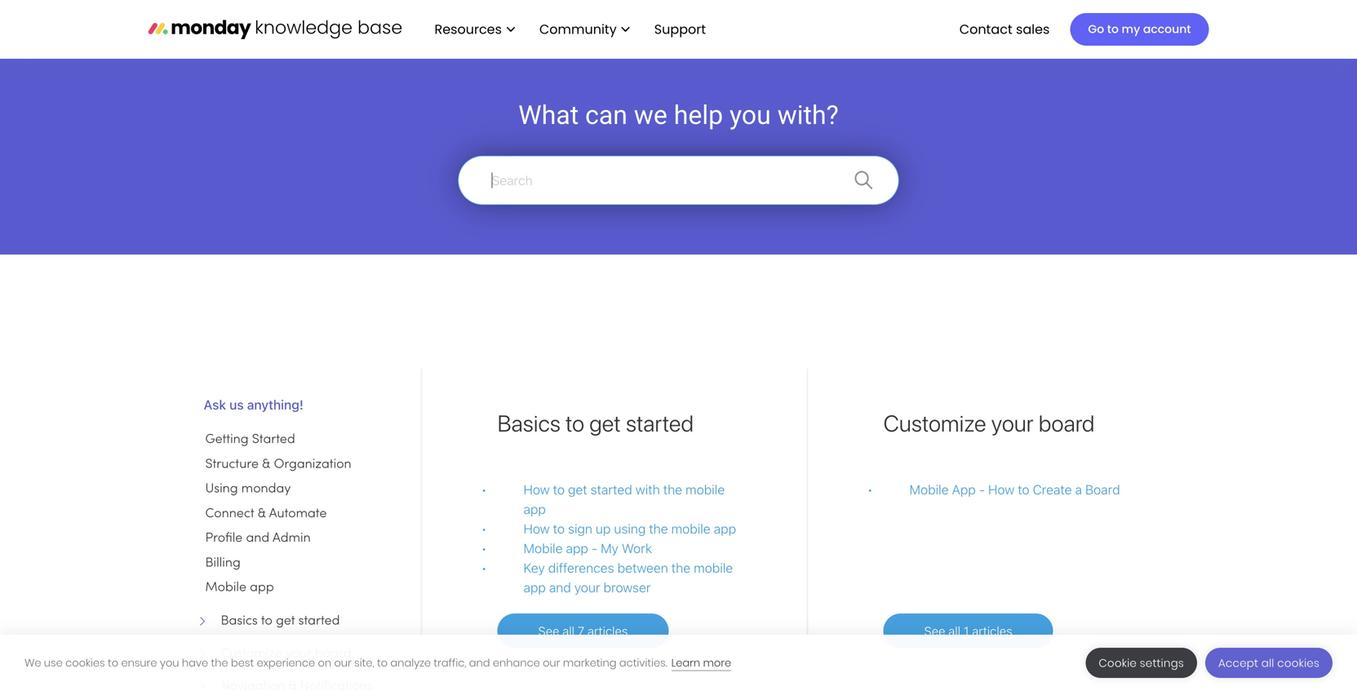 Task type: vqa. For each thing, say whether or not it's contained in the screenshot.
CROSS-
no



Task type: describe. For each thing, give the bounding box(es) containing it.
use
[[44, 656, 63, 670]]

see all 7 articles link
[[497, 614, 669, 648]]

all for customize
[[949, 624, 961, 638]]

0 horizontal spatial basics to get started link
[[204, 612, 410, 631]]

automate
[[269, 508, 327, 520]]

accept all cookies button
[[1205, 648, 1333, 678]]

can
[[585, 100, 628, 131]]

we
[[634, 100, 667, 131]]

you inside dialog
[[160, 656, 179, 670]]

monday
[[241, 483, 291, 496]]

mobile app - my work link
[[524, 539, 748, 558]]

resources
[[435, 20, 502, 38]]

what
[[518, 100, 579, 131]]

started for leftmost the basics to get started link
[[298, 615, 340, 628]]

how to sign up using the mobile app link
[[524, 519, 748, 539]]

0 vertical spatial customize your board link
[[883, 410, 1095, 437]]

learn
[[671, 656, 700, 670]]

mobile app button
[[204, 577, 275, 600]]

admin
[[273, 533, 311, 545]]

more
[[703, 656, 731, 670]]

accept
[[1218, 656, 1259, 671]]

see for basics
[[538, 624, 559, 638]]

how to get started with the mobile app link
[[524, 480, 748, 519]]

with
[[636, 482, 660, 497]]

have
[[182, 656, 208, 670]]

mobile for mobile app
[[205, 582, 246, 594]]

started inside how to get started with the mobile app how to sign up using the mobile app mobile app - my work key differences between the mobile app and your browser
[[591, 482, 632, 497]]

organization
[[274, 459, 351, 471]]

marketing
[[563, 656, 617, 670]]

mobile app
[[205, 582, 274, 594]]

the inside dialog
[[211, 656, 228, 670]]

dialog containing cookie settings
[[0, 635, 1357, 691]]

2 vertical spatial mobile
[[694, 560, 733, 576]]

0 vertical spatial mobile
[[686, 482, 725, 497]]

accept all cookies
[[1218, 656, 1320, 671]]

my
[[1122, 21, 1140, 37]]

contact sales
[[960, 20, 1050, 38]]

between
[[618, 560, 668, 576]]

up
[[596, 521, 611, 537]]

get for leftmost the basics to get started link
[[276, 615, 295, 628]]

go
[[1088, 21, 1104, 37]]

mobile app - how to create a board
[[910, 482, 1120, 497]]

work
[[622, 541, 652, 556]]

how to get started with the mobile app how to sign up using the mobile app mobile app - my work key differences between the mobile app and your browser
[[524, 482, 736, 595]]

analyze
[[390, 656, 431, 670]]

structure
[[205, 459, 259, 471]]

board for the top 'customize your board' link
[[1039, 410, 1095, 437]]

with?
[[777, 100, 839, 131]]

the right "using"
[[649, 521, 668, 537]]

list containing resources
[[418, 0, 719, 59]]

contact sales link
[[951, 15, 1058, 43]]

getting
[[205, 434, 249, 446]]

using
[[205, 483, 238, 496]]

articles for your
[[972, 624, 1012, 638]]

all for basics
[[562, 624, 575, 638]]

differences
[[548, 560, 614, 576]]

1 vertical spatial mobile
[[671, 521, 711, 537]]

mobile app - how to create a board link
[[910, 480, 1136, 499]]

cookie
[[1099, 656, 1137, 671]]

ask
[[204, 397, 226, 413]]

activities.
[[619, 656, 667, 670]]

mobile inside how to get started with the mobile app how to sign up using the mobile app mobile app - my work key differences between the mobile app and your browser
[[524, 541, 563, 556]]

started
[[252, 434, 295, 446]]

us
[[229, 397, 244, 413]]

enhance
[[493, 656, 540, 670]]

connect & automate
[[205, 508, 327, 520]]

on
[[318, 656, 331, 670]]

getting started button
[[204, 429, 296, 452]]

customize your board for bottom 'customize your board' link
[[221, 648, 351, 660]]

mobile for mobile app - how to create a board
[[910, 482, 949, 497]]

2 vertical spatial and
[[469, 656, 490, 670]]

see for customize
[[924, 624, 945, 638]]

traffic,
[[434, 656, 466, 670]]

go to my account link
[[1070, 13, 1209, 46]]

get for the rightmost the basics to get started link
[[589, 410, 621, 437]]

1 our from the left
[[334, 656, 352, 670]]

sign
[[568, 521, 592, 537]]

my
[[601, 541, 618, 556]]

profile
[[205, 533, 243, 545]]

& for organization
[[262, 459, 270, 471]]

7
[[578, 624, 584, 638]]

ask us anything!
[[204, 397, 303, 413]]

best
[[231, 656, 254, 670]]

monday.com logo image
[[148, 12, 402, 46]]

ensure
[[121, 656, 157, 670]]

and inside profile and admin dropdown button
[[246, 533, 270, 545]]

key
[[524, 560, 545, 576]]

you inside main content
[[730, 100, 771, 131]]

articles for to
[[588, 624, 628, 638]]

the right with
[[663, 482, 682, 497]]

settings
[[1140, 656, 1184, 671]]



Task type: locate. For each thing, give the bounding box(es) containing it.
0 vertical spatial you
[[730, 100, 771, 131]]

1 vertical spatial customize your board
[[221, 648, 351, 660]]

0 horizontal spatial basics to get started
[[221, 615, 340, 628]]

mobile left app
[[910, 482, 949, 497]]

basics to get started
[[497, 410, 694, 437], [221, 615, 340, 628]]

and inside how to get started with the mobile app how to sign up using the mobile app mobile app - my work key differences between the mobile app and your browser
[[549, 580, 571, 595]]

2 horizontal spatial mobile
[[910, 482, 949, 497]]

0 horizontal spatial customize
[[221, 648, 282, 660]]

get inside how to get started with the mobile app how to sign up using the mobile app mobile app - my work key differences between the mobile app and your browser
[[568, 482, 587, 497]]

your for the top 'customize your board' link
[[991, 410, 1034, 437]]

cookies right accept
[[1277, 656, 1320, 671]]

0 vertical spatial customize
[[883, 410, 986, 437]]

ask us anything! link
[[204, 395, 411, 415]]

- inside how to get started with the mobile app how to sign up using the mobile app mobile app - my work key differences between the mobile app and your browser
[[592, 541, 598, 556]]

0 horizontal spatial customize your board
[[221, 648, 351, 660]]

what can we help you with?
[[518, 100, 839, 131]]

1 horizontal spatial our
[[543, 656, 560, 670]]

board left site,
[[315, 648, 351, 660]]

0 horizontal spatial customize your board link
[[204, 644, 410, 664]]

& up monday
[[262, 459, 270, 471]]

browser
[[604, 580, 651, 595]]

board
[[1085, 482, 1120, 497]]

1 horizontal spatial board
[[1039, 410, 1095, 437]]

0 horizontal spatial get
[[276, 615, 295, 628]]

site,
[[354, 656, 374, 670]]

Search search field
[[458, 156, 899, 205]]

app inside dropdown button
[[250, 582, 274, 594]]

1 horizontal spatial basics to get started
[[497, 410, 694, 437]]

cookies for use
[[65, 656, 105, 670]]

0 vertical spatial and
[[246, 533, 270, 545]]

billing
[[205, 557, 241, 570]]

2 see from the left
[[924, 624, 945, 638]]

& up profile and admin dropdown button
[[258, 508, 266, 520]]

1 horizontal spatial your
[[574, 580, 600, 595]]

None search field
[[450, 156, 907, 205]]

1 horizontal spatial see
[[924, 624, 945, 638]]

mobile inside "link"
[[910, 482, 949, 497]]

articles right 7
[[588, 624, 628, 638]]

and down differences on the bottom left of the page
[[549, 580, 571, 595]]

customize your board left site,
[[221, 648, 351, 660]]

1 vertical spatial customize your board link
[[204, 644, 410, 664]]

to
[[1107, 21, 1119, 37], [566, 410, 584, 437], [553, 482, 565, 497], [1018, 482, 1030, 497], [553, 521, 565, 537], [261, 615, 272, 628], [108, 656, 118, 670], [377, 656, 388, 670]]

how inside "link"
[[988, 482, 1015, 497]]

profile and admin
[[205, 533, 311, 545]]

see left 7
[[538, 624, 559, 638]]

0 vertical spatial &
[[262, 459, 270, 471]]

1 horizontal spatial customize your board
[[883, 410, 1095, 437]]

key differences between the mobile app and your browser link
[[524, 558, 748, 597]]

app
[[524, 501, 546, 517], [714, 521, 736, 537], [566, 541, 588, 556], [524, 580, 546, 595], [250, 582, 274, 594]]

mobile right between
[[694, 560, 733, 576]]

1 vertical spatial your
[[574, 580, 600, 595]]

cookie settings button
[[1086, 648, 1197, 678]]

2 our from the left
[[543, 656, 560, 670]]

basics inside the basics to get started link
[[221, 615, 258, 628]]

1 horizontal spatial you
[[730, 100, 771, 131]]

sales
[[1016, 20, 1050, 38]]

1 horizontal spatial basics to get started link
[[497, 410, 694, 437]]

0 horizontal spatial board
[[315, 648, 351, 660]]

0 vertical spatial your
[[991, 410, 1034, 437]]

mobile up 'mobile app - my work' link
[[671, 521, 711, 537]]

what can we help you with? main content
[[0, 49, 1357, 691]]

0 vertical spatial customize your board
[[883, 410, 1095, 437]]

to inside "link"
[[1018, 482, 1030, 497]]

1 horizontal spatial articles
[[972, 624, 1012, 638]]

cookies inside 'button'
[[1277, 656, 1320, 671]]

all inside 'button'
[[1262, 656, 1274, 671]]

contact
[[960, 20, 1013, 38]]

and
[[246, 533, 270, 545], [549, 580, 571, 595], [469, 656, 490, 670]]

dialog
[[0, 635, 1357, 691]]

0 vertical spatial board
[[1039, 410, 1095, 437]]

1 vertical spatial started
[[591, 482, 632, 497]]

billing button
[[204, 552, 241, 575]]

a
[[1075, 482, 1082, 497]]

cookie settings
[[1099, 656, 1184, 671]]

customize right "have"
[[221, 648, 282, 660]]

anything!
[[247, 397, 303, 413]]

your
[[991, 410, 1034, 437], [574, 580, 600, 595], [286, 648, 312, 660]]

started up with
[[626, 410, 694, 437]]

your left on
[[286, 648, 312, 660]]

2 articles from the left
[[972, 624, 1012, 638]]

you
[[730, 100, 771, 131], [160, 656, 179, 670]]

2 vertical spatial mobile
[[205, 582, 246, 594]]

you left "have"
[[160, 656, 179, 670]]

1 vertical spatial customize
[[221, 648, 282, 660]]

none search field inside what can we help you with? main content
[[450, 156, 907, 205]]

started for the rightmost the basics to get started link
[[626, 410, 694, 437]]

see
[[538, 624, 559, 638], [924, 624, 945, 638]]

support link
[[646, 15, 719, 43], [654, 20, 711, 38]]

support
[[654, 20, 706, 38]]

learn more link
[[671, 656, 731, 671]]

0 horizontal spatial basics
[[221, 615, 258, 628]]

1 horizontal spatial customize your board link
[[883, 410, 1095, 437]]

getting started
[[205, 434, 295, 446]]

1 horizontal spatial mobile
[[524, 541, 563, 556]]

your down differences on the bottom left of the page
[[574, 580, 600, 595]]

and right traffic, on the bottom left of the page
[[469, 656, 490, 670]]

using
[[614, 521, 646, 537]]

and down connect & automate dropdown button
[[246, 533, 270, 545]]

app
[[952, 482, 976, 497]]

0 horizontal spatial articles
[[588, 624, 628, 638]]

mobile down billing dropdown button
[[205, 582, 246, 594]]

we
[[24, 656, 41, 670]]

0 horizontal spatial you
[[160, 656, 179, 670]]

0 vertical spatial get
[[589, 410, 621, 437]]

structure & organization
[[205, 459, 351, 471]]

2 horizontal spatial all
[[1262, 656, 1274, 671]]

0 horizontal spatial mobile
[[205, 582, 246, 594]]

main element
[[418, 0, 1209, 59]]

community
[[539, 20, 617, 38]]

experience
[[257, 656, 315, 670]]

- left my
[[592, 541, 598, 556]]

-
[[979, 482, 985, 497], [592, 541, 598, 556]]

2 vertical spatial get
[[276, 615, 295, 628]]

1 horizontal spatial customize
[[883, 410, 986, 437]]

started inside the basics to get started link
[[298, 615, 340, 628]]

go to my account
[[1088, 21, 1191, 37]]

1 horizontal spatial all
[[949, 624, 961, 638]]

1 vertical spatial basics to get started
[[221, 615, 340, 628]]

board up a
[[1039, 410, 1095, 437]]

0 horizontal spatial -
[[592, 541, 598, 556]]

1 vertical spatial get
[[568, 482, 587, 497]]

connect & automate button
[[204, 503, 328, 526]]

0 horizontal spatial cookies
[[65, 656, 105, 670]]

mobile inside dropdown button
[[205, 582, 246, 594]]

1 vertical spatial -
[[592, 541, 598, 556]]

articles
[[588, 624, 628, 638], [972, 624, 1012, 638]]

2 cookies from the left
[[1277, 656, 1320, 671]]

1 cookies from the left
[[65, 656, 105, 670]]

1 vertical spatial board
[[315, 648, 351, 660]]

1 horizontal spatial cookies
[[1277, 656, 1320, 671]]

connect
[[205, 508, 254, 520]]

0 horizontal spatial all
[[562, 624, 575, 638]]

2 horizontal spatial get
[[589, 410, 621, 437]]

customize your board link
[[883, 410, 1095, 437], [204, 644, 410, 664]]

see all 1 articles
[[924, 624, 1012, 638]]

the
[[663, 482, 682, 497], [649, 521, 668, 537], [671, 560, 690, 576], [211, 656, 228, 670]]

customize your board up app
[[883, 410, 1095, 437]]

2 vertical spatial your
[[286, 648, 312, 660]]

our right on
[[334, 656, 352, 670]]

1 vertical spatial mobile
[[524, 541, 563, 556]]

1 articles from the left
[[588, 624, 628, 638]]

using monday
[[205, 483, 291, 496]]

2 horizontal spatial and
[[549, 580, 571, 595]]

our right enhance
[[543, 656, 560, 670]]

1 vertical spatial you
[[160, 656, 179, 670]]

see all 7 articles
[[538, 624, 628, 638]]

& for automate
[[258, 508, 266, 520]]

structure & organization button
[[204, 453, 352, 476]]

cookies right use
[[65, 656, 105, 670]]

your for bottom 'customize your board' link
[[286, 648, 312, 660]]

you right help
[[730, 100, 771, 131]]

how
[[524, 482, 550, 497], [988, 482, 1015, 497], [524, 521, 550, 537]]

0 vertical spatial started
[[626, 410, 694, 437]]

0 vertical spatial -
[[979, 482, 985, 497]]

your up mobile app - how to create a board
[[991, 410, 1034, 437]]

see left the 1
[[924, 624, 945, 638]]

0 horizontal spatial our
[[334, 656, 352, 670]]

1 horizontal spatial and
[[469, 656, 490, 670]]

articles right the 1
[[972, 624, 1012, 638]]

community link
[[531, 15, 638, 43]]

- right app
[[979, 482, 985, 497]]

0 vertical spatial basics
[[497, 410, 561, 437]]

the left best
[[211, 656, 228, 670]]

using monday button
[[204, 478, 292, 501]]

mobile
[[686, 482, 725, 497], [671, 521, 711, 537], [694, 560, 733, 576]]

0 vertical spatial basics to get started link
[[497, 410, 694, 437]]

to inside the main element
[[1107, 21, 1119, 37]]

your inside 'customize your board' link
[[286, 648, 312, 660]]

our
[[334, 656, 352, 670], [543, 656, 560, 670]]

1 vertical spatial and
[[549, 580, 571, 595]]

0 horizontal spatial see
[[538, 624, 559, 638]]

0 horizontal spatial and
[[246, 533, 270, 545]]

help
[[674, 100, 723, 131]]

all right accept
[[1262, 656, 1274, 671]]

cookies
[[65, 656, 105, 670], [1277, 656, 1320, 671]]

0 vertical spatial mobile
[[910, 482, 949, 497]]

your inside how to get started with the mobile app how to sign up using the mobile app mobile app - my work key differences between the mobile app and your browser
[[574, 580, 600, 595]]

1 horizontal spatial get
[[568, 482, 587, 497]]

we use cookies to ensure you have the best experience on our site, to analyze traffic, and enhance our marketing activities. learn more
[[24, 656, 731, 670]]

1 vertical spatial basics
[[221, 615, 258, 628]]

1
[[964, 624, 969, 638]]

board for bottom 'customize your board' link
[[315, 648, 351, 660]]

1 vertical spatial &
[[258, 508, 266, 520]]

mobile right with
[[686, 482, 725, 497]]

board
[[1039, 410, 1095, 437], [315, 648, 351, 660]]

started up on
[[298, 615, 340, 628]]

1 horizontal spatial basics
[[497, 410, 561, 437]]

mobile up key
[[524, 541, 563, 556]]

2 horizontal spatial your
[[991, 410, 1034, 437]]

resources link
[[426, 15, 523, 43]]

list
[[418, 0, 719, 59]]

started
[[626, 410, 694, 437], [591, 482, 632, 497], [298, 615, 340, 628]]

basics for leftmost the basics to get started link
[[221, 615, 258, 628]]

all left the 1
[[949, 624, 961, 638]]

started left with
[[591, 482, 632, 497]]

2 vertical spatial started
[[298, 615, 340, 628]]

- inside "link"
[[979, 482, 985, 497]]

customize your board for the top 'customize your board' link
[[883, 410, 1095, 437]]

all
[[562, 624, 575, 638], [949, 624, 961, 638], [1262, 656, 1274, 671]]

see all 1 articles link
[[883, 614, 1053, 648]]

create
[[1033, 482, 1072, 497]]

all left 7
[[562, 624, 575, 638]]

account
[[1143, 21, 1191, 37]]

the right between
[[671, 560, 690, 576]]

0 horizontal spatial your
[[286, 648, 312, 660]]

customize
[[883, 410, 986, 437], [221, 648, 282, 660]]

1 vertical spatial basics to get started link
[[204, 612, 410, 631]]

1 see from the left
[[538, 624, 559, 638]]

1 horizontal spatial -
[[979, 482, 985, 497]]

customize up app
[[883, 410, 986, 437]]

basics for the rightmost the basics to get started link
[[497, 410, 561, 437]]

profile and admin button
[[204, 527, 312, 550]]

0 vertical spatial basics to get started
[[497, 410, 694, 437]]

cookies for all
[[1277, 656, 1320, 671]]



